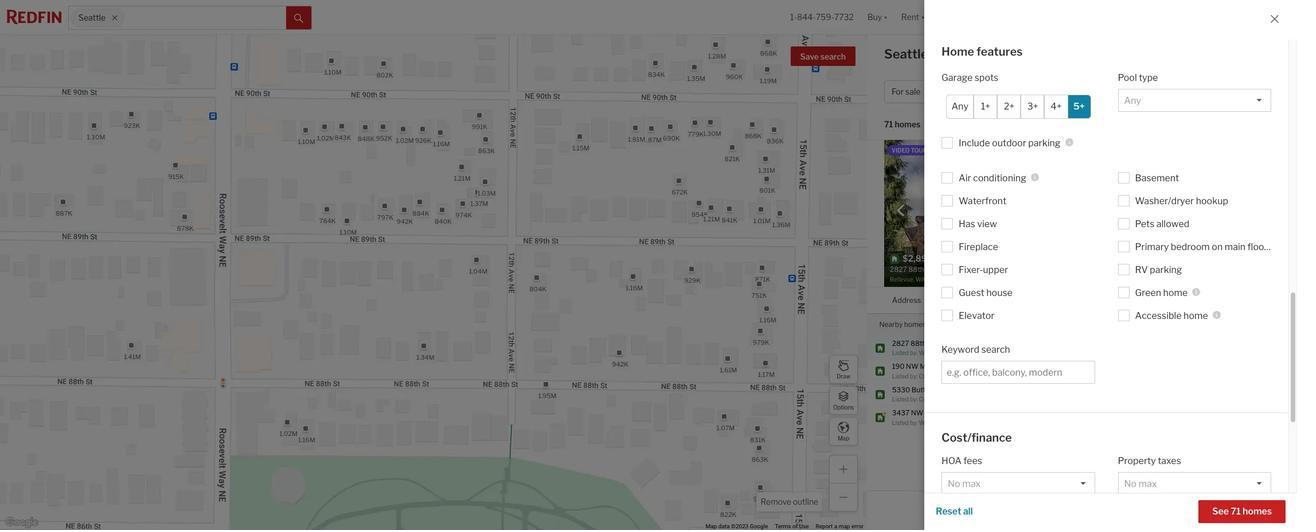 Task type: vqa. For each thing, say whether or not it's contained in the screenshot.
the bottom 270K
no



Task type: describe. For each thing, give the bounding box(es) containing it.
3+ radio
[[1022, 94, 1045, 119]]

88th
[[911, 339, 927, 347]]

1.03m
[[478, 189, 496, 197]]

1 vertical spatial 942k
[[612, 360, 629, 368]]

guest
[[959, 287, 985, 298]]

great...
[[1138, 168, 1160, 177]]

979k
[[753, 338, 770, 346]]

759-
[[816, 12, 835, 22]]

primary bedroom on main floor
[[1136, 241, 1268, 252]]

• for filters
[[1258, 87, 1260, 97]]

map for map
[[838, 435, 850, 441]]

submit search image
[[294, 14, 304, 23]]

options button
[[830, 386, 858, 415]]

video
[[892, 147, 910, 154]]

1 horizontal spatial parking
[[1150, 264, 1183, 275]]

e.g. office, balcony, modern text field
[[947, 367, 1090, 378]]

search for keyword search
[[982, 344, 1011, 355]]

list box for hoa fees
[[942, 472, 1096, 495]]

nw for 190
[[907, 362, 919, 371]]

previous button image
[[896, 205, 907, 216]]

1 horizontal spatial of
[[1077, 486, 1085, 495]]

a inside 4300 +/- sq ft geodesic dome home on rare sub dividable hunts point lot. this 5 bedroom multi-level home is a true great...
[[1118, 168, 1122, 177]]

1 vertical spatial 1.10m
[[298, 138, 315, 146]]

bedroom inside 4300 +/- sq ft geodesic dome home on rare sub dividable hunts point lot. this 5 bedroom multi-level home is a true great...
[[1194, 159, 1223, 168]]

windermere for 56th
[[919, 419, 953, 426]]

use
[[800, 523, 809, 530]]

0 horizontal spatial point
[[983, 343, 1000, 352]]

listed for 190
[[893, 373, 909, 380]]

remove outline
[[761, 497, 819, 507]]

save search button
[[791, 46, 856, 66]]

townhouse,
[[1036, 87, 1082, 97]]

836k
[[767, 137, 784, 145]]

rd
[[953, 385, 962, 394]]

1+ radio
[[974, 94, 998, 119]]

hoa fees
[[942, 456, 983, 466]]

floor
[[1248, 241, 1268, 252]]

1 vertical spatial hunts
[[963, 343, 982, 352]]

915k
[[168, 172, 184, 180]]

451
[[1223, 413, 1236, 422]]

baths button
[[1112, 287, 1132, 313]]

keyword search
[[942, 344, 1011, 355]]

days for 451 days
[[1237, 413, 1252, 422]]

1 vertical spatial bedroom
[[1171, 241, 1210, 252]]

863k inside 848k 863k
[[478, 146, 495, 154]]

search for save search
[[821, 52, 846, 61]]

level
[[1243, 159, 1258, 168]]

property
[[1118, 456, 1156, 466]]

seattle
[[79, 13, 106, 23]]

geodesic
[[1138, 150, 1168, 158]]

location button
[[963, 287, 993, 313]]

• for homes
[[927, 120, 929, 130]]

this
[[1173, 159, 1186, 168]]

3437 nw 56th st link
[[893, 408, 952, 418]]

house, townhouse, other button
[[1001, 80, 1106, 103]]

remove house, townhouse, other image
[[1083, 88, 1090, 95]]

remove seattle image
[[111, 14, 118, 21]]

see
[[1213, 506, 1230, 517]]

remove studio+ / 2.5+ ba image
[[1180, 88, 1187, 95]]

draw button
[[830, 355, 858, 384]]

see 71 homes button
[[1199, 500, 1286, 523]]

report a map error link
[[816, 523, 864, 530]]

real for hunts point
[[954, 349, 966, 356]]

0 horizontal spatial 6
[[1112, 413, 1116, 422]]

1.07m
[[717, 424, 735, 432]]

address button
[[893, 287, 922, 313]]

1 horizontal spatial 1.30m
[[703, 129, 722, 137]]

co.
[[986, 419, 995, 426]]

redfin
[[1103, 202, 1124, 211]]

955k
[[754, 495, 770, 503]]

that
[[928, 320, 941, 329]]

nearby
[[880, 320, 903, 329]]

video tour
[[892, 147, 928, 154]]

for
[[1004, 46, 1021, 61]]

list box for pool type
[[1118, 89, 1272, 112]]

favorite button image
[[1060, 143, 1080, 162]]

1+
[[982, 101, 991, 112]]

190 nw madrona ln link
[[893, 362, 959, 371]]

hunts inside 4300 +/- sq ft geodesic dome home on rare sub dividable hunts point lot. this 5 bedroom multi-level home is a true great...
[[1122, 159, 1141, 168]]

0 horizontal spatial 1.02m
[[280, 430, 298, 438]]

sub
[[1235, 150, 1247, 158]]

1.61m
[[720, 366, 737, 374]]

green home
[[1136, 287, 1188, 298]]

1.15m
[[573, 144, 590, 152]]

7
[[1083, 413, 1087, 422]]

871k
[[755, 275, 771, 283]]

1.01m
[[754, 216, 771, 225]]

0 vertical spatial 1.10m
[[324, 68, 342, 76]]

windermere for ave
[[919, 349, 953, 356]]

sq
[[1122, 150, 1130, 158]]

outdoor
[[993, 137, 1027, 148]]

days for 190 days
[[1152, 202, 1168, 211]]

bain
[[964, 396, 976, 403]]

for
[[892, 87, 904, 97]]

map region
[[0, 0, 952, 530]]

784k
[[319, 217, 336, 225]]

834k
[[648, 71, 665, 79]]

list box for price/sq. ft.
[[942, 524, 1010, 530]]

homes
[[959, 46, 1001, 61]]

spots
[[975, 72, 999, 83]]

price/sq.
[[942, 507, 981, 518]]

2 1 from the left
[[1087, 486, 1090, 495]]

hoa
[[942, 456, 962, 466]]

list box for accepted financing
[[1118, 524, 1272, 530]]

waterfront
[[959, 195, 1007, 206]]

fireplace
[[959, 241, 999, 252]]

home features
[[942, 45, 1023, 59]]

5330 butterworth rd listed by: coldwell banker bain
[[893, 385, 976, 403]]

1.21m for 1.21m
[[704, 215, 720, 223]]

draw
[[837, 373, 851, 380]]

1-
[[791, 12, 797, 22]]

home for green
[[1164, 287, 1188, 298]]

list box for property taxes
[[1118, 472, 1272, 495]]

see 71 homes
[[1213, 506, 1273, 517]]

843k
[[335, 133, 351, 141]]

3+
[[1028, 101, 1039, 112]]

banker
[[944, 396, 963, 403]]

991k
[[472, 122, 488, 130]]

2 horizontal spatial 1.02m
[[396, 136, 414, 144]]

accepted financing
[[1118, 507, 1202, 518]]

photo of 2827 88th ave ne, bellevue, wa 98004 image
[[885, 140, 1083, 287]]

report a map error
[[816, 523, 864, 530]]

cost/finance
[[942, 431, 1013, 444]]

by: for 2827
[[910, 349, 918, 356]]

listed for 3437
[[893, 419, 909, 426]]

690k
[[663, 134, 680, 142]]

home inside 4300 +/- sq ft geodesic dome home on rare sub dividable hunts point lot. this 5 bedroom multi-level home is a true great...
[[1190, 150, 1210, 158]]



Task type: locate. For each thing, give the bounding box(es) containing it.
terms
[[775, 523, 791, 530]]

1 vertical spatial homes
[[905, 320, 927, 329]]

terms of use link
[[775, 523, 809, 530]]

868k for 868k
[[761, 49, 778, 57]]

1 vertical spatial map
[[706, 523, 717, 530]]

1 vertical spatial •
[[927, 120, 929, 130]]

5+ radio
[[1068, 94, 1092, 119]]

homes left that
[[905, 320, 927, 329]]

2 vertical spatial homes
[[1243, 506, 1273, 517]]

has view
[[959, 218, 998, 229]]

1 vertical spatial 868k
[[745, 132, 762, 140]]

nw inside 3437 nw 56th st listed by: windermere real estate co.
[[911, 408, 924, 417]]

by: down '88th'
[[910, 349, 918, 356]]

0 vertical spatial 190
[[1138, 202, 1151, 211]]

0 horizontal spatial •
[[927, 120, 929, 130]]

190 for 190 nw madrona ln listed by: compass listing agent: ned hosford
[[893, 362, 905, 371]]

Any radio
[[947, 94, 974, 119]]

by: down 5330 butterworth rd link
[[910, 396, 918, 403]]

homes up the video tour on the right top of the page
[[895, 120, 921, 129]]

1.21m for 1.21m 1.37m
[[454, 174, 471, 182]]

1
[[1072, 486, 1075, 495], [1087, 486, 1090, 495]]

days up none
[[1152, 202, 1168, 211]]

real up ln
[[954, 349, 966, 356]]

guest house
[[959, 287, 1013, 298]]

listed inside 3437 nw 56th st listed by: windermere real estate co.
[[893, 419, 909, 426]]

search up highlands
[[982, 344, 1011, 355]]

option group containing any
[[947, 94, 1092, 119]]

air conditioning
[[959, 172, 1027, 183]]

nw for 3437
[[911, 408, 924, 417]]

1 vertical spatial 190
[[893, 362, 905, 371]]

listed down the 5330
[[893, 396, 909, 403]]

1 listed from the top
[[893, 349, 909, 356]]

pool
[[1118, 72, 1138, 83]]

real left estate
[[954, 419, 966, 426]]

air
[[959, 172, 972, 183]]

homes right see
[[1243, 506, 1273, 517]]

home inside 4300 +/- sq ft geodesic dome home on rare sub dividable hunts point lot. this 5 bedroom multi-level home is a true great...
[[1092, 168, 1110, 177]]

0 horizontal spatial hunts
[[963, 343, 982, 352]]

a right is
[[1118, 168, 1122, 177]]

2+ radio
[[998, 94, 1022, 119]]

1 horizontal spatial days
[[1237, 413, 1252, 422]]

terms of use
[[775, 523, 809, 530]]

1 horizontal spatial home
[[1190, 150, 1210, 158]]

by: inside 2827 88th ave ne listed by: windermere real estate/east
[[910, 349, 918, 356]]

homes
[[895, 120, 921, 129], [905, 320, 927, 329], [1243, 506, 1273, 517]]

features
[[977, 45, 1023, 59]]

home up accessible home
[[1164, 287, 1188, 298]]

ballard
[[963, 413, 985, 422]]

rv parking
[[1136, 264, 1183, 275]]

1 vertical spatial point
[[983, 343, 1000, 352]]

804k
[[530, 285, 547, 293]]

by:
[[910, 349, 918, 356], [910, 373, 918, 380], [910, 396, 918, 403], [910, 419, 918, 426]]

map inside map button
[[838, 435, 850, 441]]

868k left 836k
[[745, 132, 762, 140]]

listed inside 2827 88th ave ne listed by: windermere real estate/east
[[893, 349, 909, 356]]

bedroom down allowed
[[1171, 241, 1210, 252]]

4300 +/- sq ft geodesic dome home on rare sub dividable hunts point lot. this 5 bedroom multi-level home is a true great...
[[1092, 150, 1258, 177]]

1.21m up 1.37m
[[454, 174, 471, 182]]

lot size
[[1196, 202, 1221, 211]]

home up 5
[[1190, 150, 1210, 158]]

point up highlands
[[983, 343, 1000, 352]]

point down geodesic
[[1143, 159, 1160, 168]]

0 horizontal spatial 1.21m
[[454, 174, 471, 182]]

bedroom right 5
[[1194, 159, 1223, 168]]

listed inside 5330 butterworth rd listed by: coldwell banker bain
[[893, 396, 909, 403]]

863k down 991k
[[478, 146, 495, 154]]

0 horizontal spatial home
[[942, 45, 975, 59]]

0 vertical spatial 1.21m
[[454, 174, 471, 182]]

2 real from the top
[[954, 419, 966, 426]]

0 vertical spatial home
[[942, 45, 975, 59]]

favorite button checkbox
[[1060, 143, 1080, 162]]

sale
[[906, 87, 921, 97]]

$/sq.ft.
[[1188, 295, 1214, 304]]

190 for 190 days
[[1138, 202, 1151, 211]]

on inside 4300 +/- sq ft geodesic dome home on rare sub dividable hunts point lot. this 5 bedroom multi-level home is a true great...
[[1211, 150, 1219, 158]]

listed for 2827
[[893, 349, 909, 356]]

0 horizontal spatial a
[[835, 523, 838, 530]]

1 horizontal spatial 190
[[1138, 202, 1151, 211]]

3 listed from the top
[[893, 396, 909, 403]]

listed
[[893, 349, 909, 356], [893, 373, 909, 380], [893, 396, 909, 403], [893, 419, 909, 426]]

of left "use"
[[793, 523, 798, 530]]

windermere down ave
[[919, 349, 953, 356]]

1 horizontal spatial 1.21m
[[704, 215, 720, 223]]

3 by: from the top
[[910, 396, 918, 403]]

seattle,
[[885, 46, 932, 61]]

sq.ft.
[[1141, 295, 1160, 304]]

real inside 2827 88th ave ne listed by: windermere real estate/east
[[954, 349, 966, 356]]

2 windermere from the top
[[919, 419, 953, 426]]

all)
[[1134, 486, 1146, 495]]

point
[[1143, 159, 1160, 168], [983, 343, 1000, 352]]

by: down the '190 nw madrona ln' link
[[910, 373, 918, 380]]

0 horizontal spatial 863k
[[478, 146, 495, 154]]

sale
[[1024, 46, 1050, 61]]

1.17m
[[759, 371, 775, 379]]

1 vertical spatial nw
[[911, 408, 924, 417]]

None search field
[[124, 6, 286, 29]]

homes for nearby
[[905, 320, 927, 329]]

1 right page on the right bottom of page
[[1072, 486, 1075, 495]]

1.21m inside 1.21m 1.37m
[[454, 174, 471, 182]]

pets allowed
[[1136, 218, 1190, 229]]

1 windermere from the top
[[919, 349, 953, 356]]

dome
[[1170, 150, 1189, 158]]

list box
[[1118, 89, 1272, 112], [942, 472, 1096, 495], [1118, 472, 1272, 495], [942, 524, 1010, 530], [1028, 524, 1096, 530], [1118, 524, 1272, 530]]

• right filters
[[1258, 87, 1260, 97]]

of right page on the right bottom of page
[[1077, 486, 1085, 495]]

map for map data ©2023 google
[[706, 523, 717, 530]]

©2023
[[732, 523, 749, 530]]

5+
[[1074, 101, 1085, 112]]

by: for 3437
[[910, 419, 918, 426]]

2 by: from the top
[[910, 373, 918, 380]]

0 vertical spatial hunts
[[1122, 159, 1141, 168]]

home up 'garage'
[[942, 45, 975, 59]]

1 vertical spatial on
[[1212, 241, 1223, 252]]

1 horizontal spatial map
[[838, 435, 850, 441]]

0 vertical spatial days
[[1152, 202, 1168, 211]]

0 vertical spatial real
[[954, 349, 966, 356]]

• inside 71 homes •
[[927, 120, 929, 130]]

1 horizontal spatial search
[[982, 344, 1011, 355]]

tour
[[911, 147, 928, 154]]

0 vertical spatial parking
[[1029, 137, 1061, 148]]

include outdoor parking
[[959, 137, 1061, 148]]

criteria
[[980, 320, 1003, 329]]

viewing page 1 of 1 (download all)
[[1020, 486, 1146, 495]]

parking right outdoor
[[1029, 137, 1061, 148]]

agent:
[[967, 373, 985, 380]]

1 vertical spatial 71
[[1231, 506, 1241, 517]]

windermere inside 3437 nw 56th st listed by: windermere real estate co.
[[919, 419, 953, 426]]

1 real from the top
[[954, 349, 966, 356]]

831k
[[750, 436, 766, 444]]

868k for 868k 1.15m
[[745, 132, 762, 140]]

size
[[1208, 202, 1221, 211]]

ave
[[928, 339, 941, 347]]

• inside button
[[1258, 87, 1260, 97]]

0 horizontal spatial 1
[[1072, 486, 1075, 495]]

848k
[[358, 134, 375, 142]]

by: for 190
[[910, 373, 918, 380]]

1.21m left the 841k
[[704, 215, 720, 223]]

942k
[[397, 217, 413, 225], [612, 360, 629, 368]]

page
[[1051, 486, 1070, 495]]

868k up 1.19m
[[761, 49, 778, 57]]

868k inside '868k 1.15m'
[[745, 132, 762, 140]]

a left map
[[835, 523, 838, 530]]

190 nw madrona ln listed by: compass listing agent: ned hosford
[[893, 362, 1020, 380]]

windermere inside 2827 88th ave ne listed by: windermere real estate/east
[[919, 349, 953, 356]]

(download
[[1092, 486, 1132, 495]]

2 listed from the top
[[893, 373, 909, 380]]

on redfin
[[1092, 202, 1124, 211]]

hunts up true
[[1122, 159, 1141, 168]]

house
[[987, 287, 1013, 298]]

home down dividable
[[1092, 168, 1110, 177]]

1 vertical spatial parking
[[1150, 264, 1183, 275]]

1.30m
[[703, 129, 722, 137], [87, 133, 105, 141]]

0 vertical spatial of
[[1077, 486, 1085, 495]]

hosford
[[999, 373, 1020, 380]]

1 horizontal spatial hunts
[[1122, 159, 1141, 168]]

green
[[1136, 287, 1162, 298]]

1 vertical spatial windermere
[[919, 419, 953, 426]]

listed inside 190 nw madrona ln listed by: compass listing agent: ned hosford
[[893, 373, 909, 380]]

homes inside 71 homes •
[[895, 120, 921, 129]]

1 by: from the top
[[910, 349, 918, 356]]

1 1 from the left
[[1072, 486, 1075, 495]]

listed down 3437
[[893, 419, 909, 426]]

0 vertical spatial •
[[1258, 87, 1260, 97]]

more
[[1160, 168, 1177, 177]]

0 horizontal spatial search
[[821, 52, 846, 61]]

garage spots
[[942, 72, 999, 83]]

0 horizontal spatial map
[[706, 523, 717, 530]]

ne
[[942, 339, 952, 347]]

by: inside 190 nw madrona ln listed by: compass listing agent: ned hosford
[[910, 373, 918, 380]]

homes for 71
[[895, 120, 921, 129]]

0 horizontal spatial parking
[[1029, 137, 1061, 148]]

google image
[[3, 515, 41, 530]]

5330 butterworth rd link
[[893, 385, 962, 395]]

0 vertical spatial search
[[821, 52, 846, 61]]

price button
[[948, 80, 996, 103]]

0 vertical spatial nw
[[907, 362, 919, 371]]

nw left 56th
[[911, 408, 924, 417]]

listed up the 5330
[[893, 373, 909, 380]]

1.31m
[[759, 166, 776, 174]]

favorite this home image
[[1271, 410, 1285, 423]]

washer/dryer hookup
[[1136, 195, 1229, 206]]

include
[[959, 137, 991, 148]]

0 vertical spatial bedroom
[[1194, 159, 1223, 168]]

6 right 7
[[1112, 413, 1116, 422]]

0 vertical spatial a
[[1118, 168, 1122, 177]]

windermere down 56th
[[919, 419, 953, 426]]

1 horizontal spatial 71
[[1231, 506, 1241, 517]]

search right save
[[821, 52, 846, 61]]

0 vertical spatial on
[[1211, 150, 1219, 158]]

854k
[[692, 210, 709, 219]]

1.19m
[[760, 76, 777, 84]]

$340
[[1188, 413, 1206, 422]]

0 vertical spatial windermere
[[919, 349, 953, 356]]

863k
[[478, 146, 495, 154], [752, 455, 769, 463]]

1 horizontal spatial 942k
[[612, 360, 629, 368]]

by: inside 3437 nw 56th st listed by: windermere real estate co.
[[910, 419, 918, 426]]

0 vertical spatial home
[[1092, 168, 1110, 177]]

save search
[[801, 52, 846, 61]]

by: inside 5330 butterworth rd listed by: coldwell banker bain
[[910, 396, 918, 403]]

other
[[1084, 87, 1106, 97]]

1 vertical spatial home
[[1164, 287, 1188, 298]]

974k
[[456, 211, 472, 219]]

1 horizontal spatial 6
[[1262, 87, 1267, 97]]

1 horizontal spatial •
[[1258, 87, 1260, 97]]

1.04m
[[469, 267, 488, 275]]

3437 nw 56th st listed by: windermere real estate co.
[[893, 408, 995, 426]]

0 vertical spatial 6
[[1262, 87, 1267, 97]]

homes inside button
[[1243, 506, 1273, 517]]

71 inside 71 homes •
[[885, 120, 894, 129]]

0 vertical spatial point
[[1143, 159, 1160, 168]]

search inside button
[[821, 52, 846, 61]]

0 horizontal spatial 1.30m
[[87, 133, 105, 141]]

for sale button
[[885, 80, 943, 103]]

home down the $/sq.ft.
[[1184, 310, 1209, 321]]

952k
[[376, 134, 393, 142]]

parking
[[1029, 137, 1061, 148], [1150, 264, 1183, 275]]

real inside 3437 nw 56th st listed by: windermere real estate co.
[[954, 419, 966, 426]]

0 vertical spatial 868k
[[761, 49, 778, 57]]

filters
[[1233, 87, 1256, 97]]

1 vertical spatial days
[[1237, 413, 1252, 422]]

nw
[[907, 362, 919, 371], [911, 408, 924, 417]]

840k
[[435, 217, 452, 225]]

map down options
[[838, 435, 850, 441]]

option group
[[947, 94, 1092, 119]]

hunts down your at the bottom right of the page
[[963, 343, 982, 352]]

6 right filters
[[1262, 87, 1267, 97]]

4 by: from the top
[[910, 419, 918, 426]]

2 vertical spatial 1.10m
[[340, 228, 357, 236]]

nw inside 190 nw madrona ln listed by: compass listing agent: ned hosford
[[907, 362, 919, 371]]

on
[[1092, 202, 1101, 211]]

0 horizontal spatial 190
[[893, 362, 905, 371]]

863k down 831k
[[752, 455, 769, 463]]

real for ballard
[[954, 419, 966, 426]]

listed down 2827
[[893, 349, 909, 356]]

1 horizontal spatial a
[[1118, 168, 1122, 177]]

6 inside button
[[1262, 87, 1267, 97]]

x-out this home image
[[1114, 267, 1127, 280]]

0 horizontal spatial of
[[793, 523, 798, 530]]

garage
[[942, 72, 973, 83]]

190 inside 190 nw madrona ln listed by: compass listing agent: ned hosford
[[893, 362, 905, 371]]

71 inside button
[[1231, 506, 1241, 517]]

your
[[964, 320, 979, 329]]

ln
[[950, 362, 959, 371]]

any
[[952, 101, 969, 112]]

2827 88th ave ne link
[[893, 339, 952, 348]]

868k
[[761, 49, 778, 57], [745, 132, 762, 140]]

map left data on the bottom of page
[[706, 523, 717, 530]]

nw left madrona
[[907, 362, 919, 371]]

1 horizontal spatial point
[[1143, 159, 1160, 168]]

5330
[[893, 385, 911, 394]]

studio+
[[1110, 87, 1140, 97]]

days right 451
[[1237, 413, 1252, 422]]

4+ radio
[[1045, 94, 1069, 119]]

lot
[[1196, 202, 1207, 211]]

1 vertical spatial 1.21m
[[704, 215, 720, 223]]

estate/east
[[967, 349, 999, 356]]

71 right see
[[1231, 506, 1241, 517]]

0 horizontal spatial days
[[1152, 202, 1168, 211]]

1 vertical spatial real
[[954, 419, 966, 426]]

71 up video
[[885, 120, 894, 129]]

1 vertical spatial home
[[1190, 150, 1210, 158]]

financing
[[1162, 507, 1202, 518]]

0 vertical spatial 71
[[885, 120, 894, 129]]

0 vertical spatial 863k
[[478, 146, 495, 154]]

1 vertical spatial 863k
[[752, 455, 769, 463]]

home for accessible
[[1184, 310, 1209, 321]]

1 horizontal spatial 1.02m
[[317, 134, 335, 142]]

0 vertical spatial homes
[[895, 120, 921, 129]]

google
[[750, 523, 768, 530]]

4 listed from the top
[[893, 419, 909, 426]]

by: down the 3437 nw 56th st link
[[910, 419, 918, 426]]

• up tour
[[927, 120, 929, 130]]

3437
[[893, 408, 910, 417]]

1 left "(download"
[[1087, 486, 1090, 495]]

on left "rare"
[[1211, 150, 1219, 158]]

2 vertical spatial home
[[1184, 310, 1209, 321]]

1 horizontal spatial 863k
[[752, 455, 769, 463]]

1 vertical spatial a
[[835, 523, 838, 530]]

point inside 4300 +/- sq ft geodesic dome home on rare sub dividable hunts point lot. this 5 bedroom multi-level home is a true great...
[[1143, 159, 1160, 168]]

0 vertical spatial map
[[838, 435, 850, 441]]

1 vertical spatial of
[[793, 523, 798, 530]]

compass
[[919, 373, 948, 380]]

71 homes •
[[885, 120, 929, 130]]

on left main
[[1212, 241, 1223, 252]]

1 vertical spatial search
[[982, 344, 1011, 355]]

1 horizontal spatial 1
[[1087, 486, 1090, 495]]

1 vertical spatial 6
[[1112, 413, 1116, 422]]

parking up green home
[[1150, 264, 1183, 275]]

190 up the pets
[[1138, 202, 1151, 211]]

0 horizontal spatial 71
[[885, 120, 894, 129]]

0 vertical spatial 942k
[[397, 217, 413, 225]]

0 horizontal spatial 942k
[[397, 217, 413, 225]]

190 down 2827
[[893, 362, 905, 371]]



